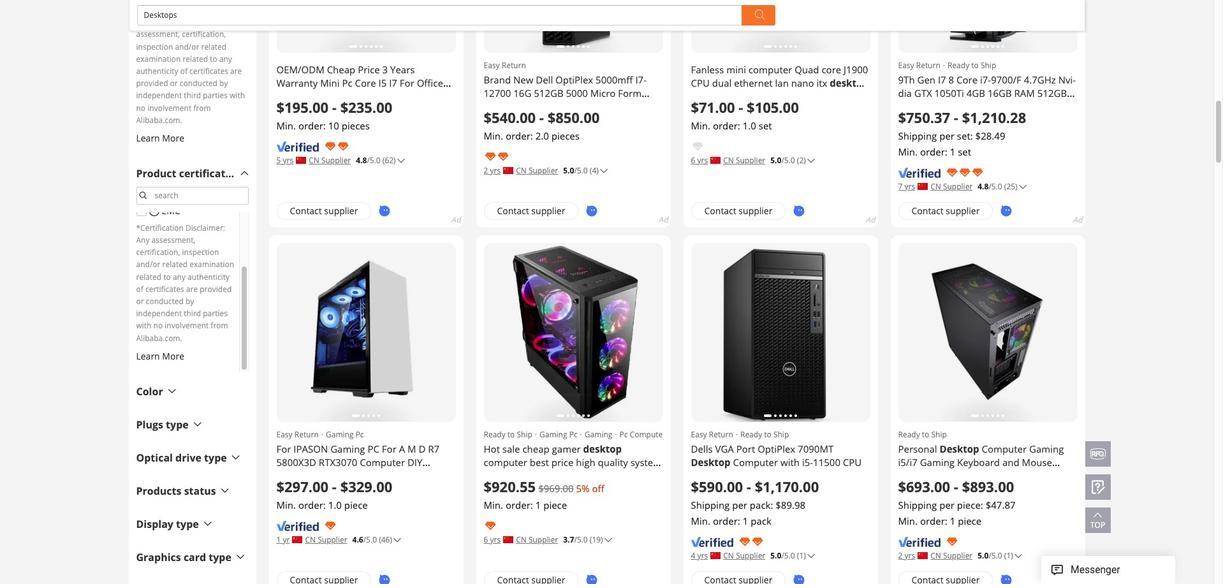 Task type: locate. For each thing, give the bounding box(es) containing it.
/5.0 left (25)
[[989, 181, 1002, 192]]

or
[[170, 78, 178, 89], [136, 296, 144, 307]]

cn image down $693.00 - $893.00 shipping per piece: $47.87 min. order: 1 piece
[[918, 552, 928, 559]]

1 parties from the top
[[203, 90, 228, 101]]

pc down use
[[338, 103, 351, 116]]

4 supplier from the left
[[946, 204, 980, 217]]

0 vertical spatial by
[[219, 78, 228, 89]]

7 yrs
[[898, 181, 915, 192]]

or for learn more link associated with search field
[[136, 296, 144, 307]]

1 independent from the top
[[136, 90, 182, 101]]

0 horizontal spatial set
[[759, 119, 772, 132]]

1 vertical spatial no
[[153, 320, 163, 331]]

2 contact supplier link from the left
[[484, 202, 579, 220]]

5.0 down piece:
[[978, 550, 989, 561]]

return for $750.37 - $1,210.28
[[916, 60, 940, 70]]

piece down piece:
[[958, 514, 981, 527]]

- for $71.00
[[739, 97, 743, 116]]

ram inside hot sale cheap gamer desktop computer best price high quality system unit core i7 12700 32gb ram rtx 3060 12gb gpu new gaming pc
[[594, 469, 615, 482]]

from
[[193, 102, 211, 113], [211, 320, 228, 331]]

1 horizontal spatial gaming pc
[[539, 429, 577, 440]]

cn right yr at the left of page
[[305, 534, 316, 545]]

1.0 inside for ipason gaming pc for a m d r7 5800x3d rtx3070 computer diy gaming pc $297.00 - $329.00 min. order: 1.0 piece
[[328, 498, 342, 511]]

- inside $693.00 - $893.00 shipping per piece: $47.87 min. order: 1 piece
[[954, 477, 958, 496]]

are
[[230, 66, 242, 77], [186, 284, 198, 294]]

12700 up new at the bottom left of the page
[[538, 469, 565, 482]]

learn for what are you looking for... text field
[[136, 132, 160, 144]]

1 vertical spatial computer
[[484, 456, 527, 468]]

0 vertical spatial ram
[[1014, 86, 1035, 99]]

1 vertical spatial or
[[136, 296, 144, 307]]

-
[[332, 97, 337, 116], [739, 97, 743, 116], [539, 107, 544, 127], [954, 107, 958, 127], [332, 477, 337, 496], [747, 477, 751, 496], [954, 477, 958, 496]]

gaming pc up rtx3070
[[326, 429, 364, 440]]

8
[[949, 73, 954, 86]]

learn more link for what are you looking for... text field
[[136, 132, 248, 144]]

1 horizontal spatial by
[[219, 78, 228, 89]]

3 supplier from the left
[[739, 204, 772, 217]]

0 horizontal spatial pc
[[589, 482, 599, 495]]

- down the ethernet
[[739, 97, 743, 116]]

order: down $297.00
[[298, 498, 326, 511]]

pc up gamer
[[569, 429, 577, 440]]

with for learn more link corresponding to what are you looking for... text field
[[230, 90, 245, 101]]

0 horizontal spatial pc
[[368, 442, 379, 455]]

set down set: at right
[[958, 145, 971, 158]]

cn image for $540.00
[[503, 167, 513, 174]]

512gb inside 9th gen i7 8 core i7-9700/f 4.7ghz nvi- dia gtx 1050ti 4gb 16gb ram 512gb ssd window 10 pro linux gaming pc computer
[[1037, 86, 1067, 99]]

1 learn from the top
[[136, 132, 160, 144]]

gaming pc for $920.55
[[539, 429, 577, 440]]

0 vertical spatial 1.0
[[743, 119, 756, 132]]

certifications
[[179, 166, 247, 180]]

1 left "pack"
[[743, 514, 748, 527]]

easy up 5800x3d
[[276, 429, 292, 440]]

desktop up quality
[[583, 442, 622, 455]]

mouse
[[1022, 456, 1052, 468]]

1 yr
[[276, 534, 290, 545]]

learn more link up product certifications on the left of page
[[136, 132, 248, 144]]

1 contact supplier from the left
[[290, 204, 358, 217]]

1 vertical spatial involvement
[[165, 320, 209, 331]]

2 horizontal spatial piece
[[958, 514, 981, 527]]

shipping inside the $750.37 - $1,210.28 shipping per set: $28.49 min. order: 1 set
[[898, 129, 937, 142]]

min. order: 1.0 set link
[[691, 119, 870, 132]]

2 independent from the top
[[136, 308, 182, 319]]

i5
[[378, 76, 387, 89]]

warranty
[[276, 76, 318, 89]]

/5.0 left (4)
[[574, 165, 588, 176]]

hot
[[484, 442, 500, 455]]

0 horizontal spatial mini
[[276, 103, 296, 116]]

mail image
[[634, 258, 650, 274], [842, 258, 857, 274], [1049, 258, 1064, 274]]

assessment, for what are you looking for... text field
[[136, 29, 180, 40]]

cn supplier right 7 yrs
[[930, 181, 973, 192]]

6 down 12gb
[[484, 534, 488, 545]]

1 horizontal spatial provided
[[200, 284, 232, 294]]

supplier
[[324, 204, 358, 217], [531, 204, 565, 217], [739, 204, 772, 217], [946, 204, 980, 217]]

0 vertical spatial of
[[180, 66, 187, 77]]

optiplex inside the dells vga port optiplex 7090mt desktop computer with i5-11500 cpu
[[758, 442, 795, 455]]

1 horizontal spatial mini
[[320, 76, 340, 89]]

port
[[736, 442, 755, 455]]

0 vertical spatial 2 yrs
[[484, 165, 501, 176]]

pc inside for ipason gaming pc for a m d r7 5800x3d rtx3070 computer diy gaming pc $297.00 - $329.00 min. order: 1.0 piece
[[356, 469, 366, 482]]

$920.55
[[484, 477, 536, 496]]

cn image for $590.00
[[710, 552, 721, 559]]

0 horizontal spatial no
[[136, 102, 145, 113]]

i7 inside 9th gen i7 8 core i7-9700/f 4.7ghz nvi- dia gtx 1050ti 4gb 16gb ram 512gb ssd window 10 pro linux gaming pc computer
[[938, 73, 946, 86]]

1 vertical spatial authenticity
[[188, 271, 230, 282]]

return
[[502, 60, 526, 70], [916, 60, 940, 70], [294, 429, 319, 440], [709, 429, 733, 440]]

/5.0 for $693.00
[[989, 550, 1002, 561]]

2 supplier from the left
[[531, 204, 565, 217]]

(1) for $590.00 - $1,170.00
[[797, 550, 806, 561]]

with for learn more link associated with search field
[[136, 320, 151, 331]]

mini down industrial
[[276, 103, 296, 116]]

set inside the $750.37 - $1,210.28 shipping per set: $28.49 min. order: 1 set
[[958, 145, 971, 158]]

0 horizontal spatial 5.0 /5.0 (1)
[[770, 550, 806, 561]]

1 inside $693.00 - $893.00 shipping per piece: $47.87 min. order: 1 piece
[[950, 514, 955, 527]]

1 *certification disclaimer: any assessment, certification, inspection and/or related examination related to any authenticity of certificates are provided or conducted by independent third parties with no involvement from alibaba.com. from the top
[[136, 17, 245, 125]]

order: down $750.37
[[920, 145, 947, 158]]

0 horizontal spatial desktop
[[691, 456, 730, 468]]

6 yrs for 5.0
[[691, 155, 708, 166]]

alibaba.com.
[[136, 115, 182, 125], [136, 333, 182, 343]]

and/or for what are you looking for... text field
[[175, 41, 199, 52]]

(2)
[[797, 155, 806, 166]]

1 vertical spatial third
[[184, 308, 201, 319]]

cn image right 7 yrs
[[918, 183, 928, 190]]

1 horizontal spatial piece
[[543, 498, 567, 511]]

0 horizontal spatial are
[[186, 284, 198, 294]]

1 third from the top
[[184, 90, 201, 101]]

1 vertical spatial of
[[136, 284, 143, 294]]

search image
[[139, 192, 147, 200]]

any
[[227, 17, 241, 28], [136, 235, 150, 246]]

cn image
[[296, 157, 306, 164]]

cn supplier left 4.6
[[305, 534, 347, 545]]

2
[[484, 165, 488, 176], [898, 550, 903, 561]]

None submit
[[741, 5, 775, 26]]

1 vertical spatial fanless
[[341, 90, 374, 102]]

4 contact from the left
[[912, 204, 944, 217]]

0 vertical spatial no
[[136, 102, 145, 113]]

1 disclaimer: from the top
[[186, 17, 225, 28]]

0 horizontal spatial 12700
[[484, 86, 511, 99]]

ship
[[981, 60, 996, 70], [517, 429, 532, 440], [773, 429, 789, 440], [931, 429, 947, 440]]

order: inside $71.00 - $105.00 min. order: 1.0 set
[[713, 119, 740, 132]]

set inside $71.00 - $105.00 min. order: 1.0 set
[[759, 119, 772, 132]]

order: down $195.00
[[298, 119, 326, 132]]

min. down $195.00
[[276, 119, 296, 132]]

- inside $71.00 - $105.00 min. order: 1.0 set
[[739, 97, 743, 116]]

1 horizontal spatial set
[[958, 145, 971, 158]]

piece down $297.00 - $329.00 link
[[344, 498, 368, 511]]

supplier right cn icon
[[321, 155, 351, 166]]

cn supplier for $920.55
[[516, 534, 558, 545]]

use
[[321, 90, 338, 102]]

contact for $540.00 - $850.00
[[497, 204, 529, 217]]

pc
[[691, 90, 701, 102], [589, 482, 599, 495]]

min. order: 2.0 pieces link
[[484, 129, 663, 143]]

display type
[[136, 517, 199, 531]]

2 mail image from the left
[[842, 258, 857, 274]]

1 learn more from the top
[[136, 132, 184, 144]]

contact supplier link for min. order: 10 pieces
[[276, 202, 371, 220]]

learn more up color
[[136, 350, 184, 362]]

1 horizontal spatial cpu
[[843, 456, 862, 468]]

10 left pro
[[957, 100, 968, 113]]

4.8 left (62)
[[356, 155, 367, 166]]

0 vertical spatial parties
[[203, 90, 228, 101]]

pc down rtx3070
[[356, 469, 366, 482]]

cn supplier left "3.7"
[[516, 534, 558, 545]]

1 horizontal spatial 4.8
[[978, 181, 989, 192]]

5.0 /5.0 (1) down $47.87
[[978, 550, 1013, 561]]

- up "2.0"
[[539, 107, 544, 127]]

ship up personal desktop on the right of the page
[[931, 429, 947, 440]]

of for learn more link corresponding to what are you looking for... text field
[[180, 66, 187, 77]]

- up piece:
[[954, 477, 958, 496]]

1 gaming pc from the left
[[326, 429, 364, 440]]

3 contact supplier link from the left
[[691, 202, 786, 220]]

cn image
[[710, 157, 721, 164], [503, 167, 513, 174], [918, 183, 928, 190], [292, 536, 303, 543], [503, 536, 513, 543], [710, 552, 721, 559], [918, 552, 928, 559]]

0 vertical spatial and/or
[[175, 41, 199, 52]]

pieces inside $540.00 - $850.00 min. order: 2.0 pieces
[[551, 129, 580, 142]]

contact for $750.37 - $1,210.28
[[912, 204, 944, 217]]

i7 right i5
[[389, 76, 397, 89]]

1 contact from the left
[[290, 204, 322, 217]]

1 vertical spatial any
[[173, 271, 186, 282]]

supplier left 4.8 /5.0 (25)
[[943, 181, 973, 192]]

order: inside for ipason gaming pc for a m d r7 5800x3d rtx3070 computer diy gaming pc $297.00 - $329.00 min. order: 1.0 piece
[[298, 498, 326, 511]]

1 vertical spatial provided
[[200, 284, 232, 294]]

ready
[[948, 60, 969, 70], [484, 429, 505, 440], [740, 429, 762, 440], [898, 429, 920, 440]]

from for learn more link associated with search field
[[211, 320, 228, 331]]

order: down the gpu
[[506, 498, 533, 511]]

0 vertical spatial *certification disclaimer: any assessment, certification, inspection and/or related examination related to any authenticity of certificates are provided or conducted by independent third parties with no involvement from alibaba.com.
[[136, 17, 245, 125]]

third for learn more link associated with search field
[[184, 308, 201, 319]]

- inside $540.00 - $850.00 min. order: 2.0 pieces
[[539, 107, 544, 127]]

top
[[1090, 520, 1105, 531]]

yrs
[[283, 155, 293, 166], [697, 155, 708, 166], [490, 165, 501, 176], [904, 181, 915, 192], [490, 534, 501, 545], [697, 550, 708, 561], [904, 550, 915, 561]]

order: down the home
[[920, 514, 947, 527]]

1 vertical spatial parties
[[203, 308, 228, 319]]

supplier for min. order: 10 pieces
[[324, 204, 358, 217]]

2 ad from the left
[[658, 214, 668, 225]]

shipping inside the $590.00 - $1,170.00 shipping per pack: $89.98 min. order: 1 pack
[[691, 498, 730, 511]]

0 horizontal spatial certification,
[[136, 247, 180, 258]]

1 learn more link from the top
[[136, 132, 248, 144]]

0 vertical spatial are
[[230, 66, 242, 77]]

2 parties from the top
[[203, 308, 228, 319]]

supplier for $750.37 - $1,210.28
[[946, 204, 980, 217]]

i7-
[[980, 73, 991, 86]]

0 vertical spatial pc
[[691, 90, 701, 102]]

desktop inside desktop pc
[[830, 76, 868, 89]]

0 vertical spatial optiplex
[[555, 73, 593, 86]]

3 contact from the left
[[704, 204, 736, 217]]

ready to ship
[[948, 60, 996, 70], [484, 429, 532, 440], [740, 429, 789, 440], [898, 429, 947, 440]]

order: inside the $750.37 - $1,210.28 shipping per set: $28.49 min. order: 1 set
[[920, 145, 947, 158]]

easy return for $297.00 - $329.00
[[276, 429, 319, 440]]

easy up dells
[[691, 429, 707, 440]]

0 horizontal spatial i7
[[389, 76, 397, 89]]

1 for $693.00
[[950, 514, 955, 527]]

1 more from the top
[[162, 132, 184, 144]]

easy for $297.00 - $329.00
[[276, 429, 292, 440]]

1 ad from the left
[[451, 214, 461, 225]]

shipping down $590.00
[[691, 498, 730, 511]]

1 horizontal spatial ram
[[1014, 86, 1035, 99]]

2 *certification from the top
[[136, 222, 184, 233]]

5.0 /5.0 (1)
[[770, 550, 806, 561], [978, 550, 1013, 561]]

core up the gpu
[[504, 469, 525, 482]]

no for search field
[[153, 320, 163, 331]]

more up product
[[162, 132, 184, 144]]

core inside 9th gen i7 8 core i7-9700/f 4.7ghz nvi- dia gtx 1050ti 4gb 16gb ram 512gb ssd window 10 pro linux gaming pc computer
[[956, 73, 978, 86]]

learn more link up color
[[136, 350, 239, 362]]

1 horizontal spatial certification,
[[182, 29, 226, 40]]

1 down $693.00
[[950, 514, 955, 527]]

pieces inside $195.00 - $235.00 min. order: 10 pieces
[[342, 119, 370, 132]]

1 vertical spatial optiplex
[[758, 442, 795, 455]]

/5.0 down $89.98 at the right of page
[[781, 550, 795, 561]]

any for learn more link corresponding to what are you looking for... text field
[[219, 53, 232, 64]]

personal desktop
[[898, 442, 979, 455]]

1 5.0 /5.0 (1) from the left
[[770, 550, 806, 561]]

and up research
[[1002, 456, 1019, 468]]

3 mail image from the left
[[1049, 258, 1064, 274]]

ready to ship up sale
[[484, 429, 532, 440]]

cpu
[[691, 76, 710, 89], [843, 456, 862, 468]]

512gb down the '4.7ghz'
[[1037, 86, 1067, 99]]

pc computer
[[620, 429, 666, 440]]

1 vertical spatial inspection
[[182, 247, 219, 258]]

$195.00 - $235.00 min. order: 10 pieces
[[276, 97, 392, 132]]

4 contact supplier from the left
[[912, 204, 980, 217]]

per inside $693.00 - $893.00 shipping per piece: $47.87 min. order: 1 piece
[[939, 498, 955, 511]]

0 horizontal spatial or
[[136, 296, 144, 307]]

1 vertical spatial with
[[136, 320, 151, 331]]

0 horizontal spatial fanless
[[341, 90, 374, 102]]

pieces down the $195.00 - $235.00 link
[[342, 119, 370, 132]]

supplier for $750.37
[[943, 181, 973, 192]]

2 contact from the left
[[497, 204, 529, 217]]

independent for learn more link corresponding to what are you looking for... text field
[[136, 90, 182, 101]]

any for learn more link associated with search field
[[173, 271, 186, 282]]

0 vertical spatial authenticity
[[136, 66, 178, 77]]

supplier down "pack"
[[736, 550, 765, 561]]

factor
[[484, 100, 512, 113]]

/5.0 left (46)
[[363, 534, 377, 545]]

1 512gb from the left
[[534, 86, 563, 99]]

$750.37 - $1,210.28 shipping per set: $28.49 min. order: 1 set
[[898, 107, 1026, 158]]

return up vga
[[709, 429, 733, 440]]

optiplex inside brand new dell optiplex 5000mff i7- 12700 16g 512gb 5000 micro form factor
[[555, 73, 593, 86]]

pieces for $850.00
[[551, 129, 580, 142]]

pieces
[[342, 119, 370, 132], [551, 129, 580, 142]]

What are you looking for... text field
[[144, 6, 742, 25]]

pc inside 9th gen i7 8 core i7-9700/f 4.7ghz nvi- dia gtx 1050ti 4gb 16gb ram 512gb ssd window 10 pro linux gaming pc computer
[[1052, 100, 1064, 113]]

shipping inside $693.00 - $893.00 shipping per piece: $47.87 min. order: 1 piece
[[898, 498, 937, 511]]

for down years
[[400, 76, 414, 89]]

certificates
[[189, 66, 228, 77], [145, 284, 184, 294]]

- up pack:
[[747, 477, 751, 496]]

0 horizontal spatial 4.8
[[356, 155, 367, 166]]

1 (1) from the left
[[797, 550, 806, 561]]

involvement for what are you looking for... text field
[[147, 102, 191, 113]]

0 horizontal spatial cpu
[[691, 76, 710, 89]]

1.0 down '$105.00'
[[743, 119, 756, 132]]

i7 left 8
[[938, 73, 946, 86]]

2 learn from the top
[[136, 350, 160, 362]]

1 vertical spatial cpu
[[843, 456, 862, 468]]

- inside $195.00 - $235.00 min. order: 10 pieces
[[332, 97, 337, 116]]

3 ad from the left
[[866, 214, 875, 225]]

cn supplier for $750.37
[[930, 181, 973, 192]]

per inside the $590.00 - $1,170.00 shipping per pack: $89.98 min. order: 1 pack
[[732, 498, 747, 511]]

gaming pc up gamer
[[539, 429, 577, 440]]

0 horizontal spatial with
[[136, 320, 151, 331]]

with
[[230, 90, 245, 101], [136, 320, 151, 331], [780, 456, 800, 468]]

2 learn more from the top
[[136, 350, 184, 362]]

1 vertical spatial 6
[[484, 534, 488, 545]]

cn supplier for $590.00
[[723, 550, 765, 561]]

1 horizontal spatial with
[[230, 90, 245, 101]]

piece inside for ipason gaming pc for a m d r7 5800x3d rtx3070 computer diy gaming pc $297.00 - $329.00 min. order: 1.0 piece
[[344, 498, 368, 511]]

1 left yr at the left of page
[[276, 534, 281, 545]]

0 horizontal spatial by
[[186, 296, 194, 307]]

0 vertical spatial 6 yrs
[[691, 155, 708, 166]]

1 inside the $750.37 - $1,210.28 shipping per set: $28.49 min. order: 1 set
[[950, 145, 955, 158]]

per left set: at right
[[939, 129, 955, 142]]

set down '$105.00'
[[759, 119, 772, 132]]

6 yrs down $71.00
[[691, 155, 708, 166]]

pc left a
[[368, 442, 379, 455]]

oem/odm
[[276, 63, 324, 76]]

1 vertical spatial desktop
[[583, 442, 622, 455]]

2 (1) from the left
[[1004, 550, 1013, 561]]

512gb
[[534, 86, 563, 99], [1037, 86, 1067, 99]]

return up new on the top
[[502, 60, 526, 70]]

computer down ready to ship link
[[982, 442, 1027, 455]]

$195.00
[[276, 97, 328, 116]]

7090mt
[[798, 442, 834, 455]]

dells vga port optiplex 7090mt desktop computer with i5-11500 cpu
[[691, 442, 862, 468]]

1 alibaba.com. from the top
[[136, 115, 182, 125]]

high
[[576, 456, 595, 468]]

1 vertical spatial independent
[[136, 308, 182, 319]]

0 vertical spatial certification,
[[182, 29, 226, 40]]

0 vertical spatial desktop
[[940, 442, 979, 455]]

0 vertical spatial with
[[230, 90, 245, 101]]

contact supplier link for $750.37 - $1,210.28
[[898, 202, 993, 220]]

1 vertical spatial 10
[[328, 119, 339, 132]]

learn more link for search field
[[136, 350, 239, 362]]

0 horizontal spatial of
[[136, 284, 143, 294]]

certificates for search field
[[145, 284, 184, 294]]

core down price
[[355, 76, 376, 89]]

1 contact supplier link from the left
[[276, 202, 371, 220]]

0 vertical spatial learn more link
[[136, 132, 248, 144]]

- inside the $590.00 - $1,170.00 shipping per pack: $89.98 min. order: 1 pack
[[747, 477, 751, 496]]

vga
[[376, 90, 392, 102]]

2 alibaba.com. from the top
[[136, 333, 182, 343]]

12700 inside brand new dell optiplex 5000mff i7- 12700 16g 512gb 5000 micro form factor
[[484, 86, 511, 99]]

1 vertical spatial are
[[186, 284, 198, 294]]

computer inside for ipason gaming pc for a m d r7 5800x3d rtx3070 computer diy gaming pc $297.00 - $329.00 min. order: 1.0 piece
[[360, 456, 405, 468]]

alibaba.com. up product
[[136, 115, 182, 125]]

1 horizontal spatial pc
[[691, 90, 701, 102]]

order: down $71.00
[[713, 119, 740, 132]]

1 vertical spatial desktop
[[691, 456, 730, 468]]

ram inside 9th gen i7 8 core i7-9700/f 4.7ghz nvi- dia gtx 1050ti 4gb 16gb ram 512gb ssd window 10 pro linux gaming pc computer
[[1014, 86, 1035, 99]]

1 inside the $590.00 - $1,170.00 shipping per pack: $89.98 min. order: 1 pack
[[743, 514, 748, 527]]

i5/i7
[[898, 456, 917, 468]]

1 vertical spatial 4.8
[[978, 181, 989, 192]]

or for learn more link corresponding to what are you looking for... text field
[[170, 78, 178, 89]]

independent for learn more link associated with search field
[[136, 308, 182, 319]]

return up gen
[[916, 60, 940, 70]]

ad
[[451, 214, 461, 225], [658, 214, 668, 225], [866, 214, 875, 225], [1073, 214, 1082, 225]]

4 ad from the left
[[1073, 214, 1082, 225]]

2 horizontal spatial core
[[956, 73, 978, 86]]

2 *certification disclaimer: any assessment, certification, inspection and/or related examination related to any authenticity of certificates are provided or conducted by independent third parties with no involvement from alibaba.com. from the top
[[136, 222, 234, 343]]

1 horizontal spatial computer
[[748, 63, 792, 76]]

min. up 7 yrs
[[898, 145, 918, 158]]

2 horizontal spatial with
[[780, 456, 800, 468]]

disclaimer: for what are you looking for... text field
[[186, 17, 225, 28]]

1 horizontal spatial fanless
[[691, 63, 724, 76]]

1 horizontal spatial desktop
[[830, 76, 868, 89]]

yr
[[283, 534, 290, 545]]

supplier down 4.8 /5.0 (25)
[[946, 204, 980, 217]]

min. inside $693.00 - $893.00 shipping per piece: $47.87 min. order: 1 piece
[[898, 514, 918, 527]]

examination
[[136, 53, 181, 64], [190, 259, 234, 270]]

4.7ghz
[[1024, 73, 1056, 86]]

gpu
[[510, 482, 530, 495]]

1.0 inside $71.00 - $105.00 min. order: 1.0 set
[[743, 119, 756, 132]]

easy for $750.37 - $1,210.28
[[898, 60, 914, 70]]

/5.0 left (62)
[[367, 155, 380, 166]]

supplier for min. order: 1.0 set
[[739, 204, 772, 217]]

color
[[136, 384, 163, 398]]

search field
[[150, 187, 248, 204]]

- for $540.00
[[539, 107, 544, 127]]

1 vertical spatial alibaba.com.
[[136, 333, 182, 343]]

independent
[[136, 90, 182, 101], [136, 308, 182, 319]]

conducted for learn more link associated with search field
[[146, 296, 184, 307]]

0 vertical spatial any
[[219, 53, 232, 64]]

ram
[[1014, 86, 1035, 99], [594, 469, 615, 482]]

min. down 12gb
[[484, 498, 503, 511]]

and/or
[[175, 41, 199, 52], [136, 259, 160, 270]]

2 disclaimer: from the top
[[186, 222, 225, 233]]

/5.0 for $590.00
[[781, 550, 795, 561]]

0 vertical spatial third
[[184, 90, 201, 101]]

easy for $590.00 - $1,170.00
[[691, 429, 707, 440]]

1 horizontal spatial and/or
[[175, 41, 199, 52]]

piece down $969.00
[[543, 498, 567, 511]]

9th
[[898, 73, 915, 86]]

- inside the $750.37 - $1,210.28 shipping per set: $28.49 min. order: 1 set
[[954, 107, 958, 127]]

2 third from the top
[[184, 308, 201, 319]]

order: inside $195.00 - $235.00 min. order: 10 pieces
[[298, 119, 326, 132]]

graphics card type
[[136, 550, 231, 564]]

1 vertical spatial learn
[[136, 350, 160, 362]]

2 5.0 /5.0 (1) from the left
[[978, 550, 1013, 561]]

1 horizontal spatial 512gb
[[1037, 86, 1067, 99]]

4 contact supplier link from the left
[[898, 202, 993, 220]]

industrial
[[276, 90, 319, 102]]

1 horizontal spatial desktop
[[940, 442, 979, 455]]

0 vertical spatial disclaimer:
[[186, 17, 225, 28]]

per inside the $750.37 - $1,210.28 shipping per set: $28.49 min. order: 1 set
[[939, 129, 955, 142]]

2 contact supplier from the left
[[497, 204, 565, 217]]

6 yrs down 12gb
[[484, 534, 501, 545]]

ready to ship up personal
[[898, 429, 947, 440]]

1 vertical spatial ram
[[594, 469, 615, 482]]

0 horizontal spatial 6 yrs
[[484, 534, 501, 545]]

contact supplier link for $540.00 - $850.00
[[484, 202, 579, 220]]

2 learn more link from the top
[[136, 350, 239, 362]]

1050ti
[[934, 86, 964, 99]]

cn image right 4 yrs
[[710, 552, 721, 559]]

oem/odm cheap price 3 years warranty mini pc core i5 i7 for office industrial use fanless vga hd win10 mini
[[276, 63, 443, 116]]

1 for $590.00
[[743, 514, 748, 527]]

per down the home
[[939, 498, 955, 511]]

0 vertical spatial learn
[[136, 132, 160, 144]]

set
[[759, 119, 772, 132], [958, 145, 971, 158]]

min. down $693.00
[[898, 514, 918, 527]]

m
[[407, 442, 416, 455]]

cn image for $920.55
[[503, 536, 513, 543]]

gaming inside 9th gen i7 8 core i7-9700/f 4.7ghz nvi- dia gtx 1050ti 4gb 16gb ram 512gb ssd window 10 pro linux gaming pc computer
[[1015, 100, 1049, 113]]

desktop up keyboard
[[940, 442, 979, 455]]

supplier left 4.6
[[318, 534, 347, 545]]

supplier down 5.0 /5.0 (4)
[[531, 204, 565, 217]]

computer
[[748, 63, 792, 76], [484, 456, 527, 468]]

2 yrs for $540.00 - $850.00
[[484, 165, 501, 176]]

research
[[983, 469, 1024, 482]]

1 *certification from the top
[[136, 17, 184, 28]]

0 horizontal spatial mail image
[[634, 258, 650, 274]]

$969.00
[[538, 482, 574, 495]]

ad for brand new dell optiplex 5000mff i7- 12700 16g 512gb 5000 micro form factor
[[658, 214, 668, 225]]

0 horizontal spatial piece
[[344, 498, 368, 511]]

1 horizontal spatial inspection
[[182, 247, 219, 258]]

5.0 for $693.00 - $893.00
[[978, 550, 989, 561]]

for left a
[[382, 442, 396, 455]]

/5.0 for $920.55
[[574, 534, 588, 545]]

6 yrs for 3.7
[[484, 534, 501, 545]]

and/or for search field
[[136, 259, 160, 270]]

0 vertical spatial pc
[[1052, 100, 1064, 113]]

optical drive type
[[136, 451, 227, 465]]

ready to ship link
[[898, 429, 1077, 440]]

ready up hot
[[484, 429, 505, 440]]

easy return up dells
[[691, 429, 733, 440]]

5.0 /5.0 (1) down "pack"
[[770, 550, 806, 561]]

supplier down "2.0"
[[529, 165, 558, 176]]

3 contact supplier from the left
[[704, 204, 772, 217]]

/5.0 down $47.87
[[989, 550, 1002, 561]]

computer up system
[[630, 429, 666, 440]]

order: left "pack"
[[713, 514, 740, 527]]

third
[[184, 90, 201, 101], [184, 308, 201, 319]]

linux
[[988, 100, 1012, 113]]

gaming
[[1015, 100, 1049, 113], [326, 429, 354, 440], [539, 429, 567, 440], [585, 429, 612, 440], [330, 442, 365, 455], [1029, 442, 1064, 455], [920, 456, 955, 468], [318, 469, 353, 482], [946, 469, 980, 482]]

1 horizontal spatial i7
[[938, 73, 946, 86]]

5.0 for $590.00 - $1,170.00
[[770, 550, 781, 561]]

micro
[[590, 86, 616, 99]]

0 vertical spatial and
[[1002, 456, 1019, 468]]

desktop down j1900 at the top of the page
[[830, 76, 868, 89]]

contact supplier for min. order: 10 pieces
[[290, 204, 358, 217]]

0 vertical spatial more
[[162, 132, 184, 144]]

examination for what are you looking for... text field
[[136, 53, 181, 64]]

optiplex right port
[[758, 442, 795, 455]]

rtx
[[617, 469, 634, 482]]

1 supplier from the left
[[324, 204, 358, 217]]

0 horizontal spatial core
[[355, 76, 376, 89]]

cn supplier for $540.00
[[516, 165, 558, 176]]

$235.00
[[340, 97, 392, 116]]

6 yrs
[[691, 155, 708, 166], [484, 534, 501, 545]]

certification, for search field
[[136, 247, 180, 258]]

1 vertical spatial any
[[136, 235, 150, 246]]

2 512gb from the left
[[1037, 86, 1067, 99]]

2 gaming pc from the left
[[539, 429, 577, 440]]

$590.00 - $1,170.00 shipping per pack: $89.98 min. order: 1 pack
[[691, 477, 819, 527]]

cn supplier for for
[[305, 534, 347, 545]]

more for learn more link associated with search field
[[162, 350, 184, 362]]

supplier for for
[[318, 534, 347, 545]]

1 vertical spatial conducted
[[146, 296, 184, 307]]

2 more from the top
[[162, 350, 184, 362]]



Task type: describe. For each thing, give the bounding box(es) containing it.
easy return link
[[484, 60, 663, 70]]

512gb inside brand new dell optiplex 5000mff i7- 12700 16g 512gb 5000 micro form factor
[[534, 86, 563, 99]]

i7 inside oem/odm cheap price 3 years warranty mini pc core i5 i7 for office industrial use fanless vga hd win10 mini
[[389, 76, 397, 89]]

pc inside for ipason gaming pc for a m d r7 5800x3d rtx3070 computer diy gaming pc $297.00 - $329.00 min. order: 1.0 piece
[[368, 442, 379, 455]]

status
[[184, 484, 216, 498]]

ship up the dells vga port optiplex 7090mt desktop computer with i5-11500 cpu
[[773, 429, 789, 440]]

- for $750.37
[[954, 107, 958, 127]]

by for learn more link corresponding to what are you looking for... text field
[[219, 78, 228, 89]]

provided for learn more link associated with search field
[[200, 284, 232, 294]]

- inside for ipason gaming pc for a m d r7 5800x3d rtx3070 computer diy gaming pc $297.00 - $329.00 min. order: 1.0 piece
[[332, 477, 337, 496]]

inspection for search field
[[182, 247, 219, 258]]

cheap
[[523, 442, 549, 455]]

with inside the dells vga port optiplex 7090mt desktop computer with i5-11500 cpu
[[780, 456, 800, 468]]

third for learn more link corresponding to what are you looking for... text field
[[184, 90, 201, 101]]

2 yrs for $693.00 - $893.00
[[898, 550, 915, 561]]

cn for $540.00
[[516, 165, 527, 176]]

2 for $693.00 - $893.00
[[898, 550, 903, 561]]

min. inside for ipason gaming pc for a m d r7 5800x3d rtx3070 computer diy gaming pc $297.00 - $329.00 min. order: 1.0 piece
[[276, 498, 296, 511]]

any for what are you looking for... text field
[[227, 17, 241, 28]]

nvi-
[[1058, 73, 1076, 86]]

cn for for
[[305, 534, 316, 545]]

diy
[[407, 456, 422, 468]]

products
[[136, 484, 181, 498]]

min. inside the $750.37 - $1,210.28 shipping per set: $28.49 min. order: 1 set
[[898, 145, 918, 158]]

office
[[417, 76, 443, 89]]

$195.00 - $235.00 link
[[276, 97, 456, 116]]

pc inside desktop pc
[[691, 90, 701, 102]]

any for search field
[[136, 235, 150, 246]]

ready to ship up port
[[740, 429, 789, 440]]

order: inside $540.00 - $850.00 min. order: 2.0 pieces
[[506, 129, 533, 142]]

per for $590.00
[[732, 498, 747, 511]]

parties for learn more link associated with search field
[[203, 308, 228, 319]]

pc up rtx3070
[[356, 429, 364, 440]]

10 inside $195.00 - $235.00 min. order: 10 pieces
[[328, 119, 339, 132]]

cn for $590.00
[[723, 550, 734, 561]]

4gb
[[967, 86, 985, 99]]

price
[[551, 456, 574, 468]]

return for $297.00 - $329.00
[[294, 429, 319, 440]]

ship up cheap
[[517, 429, 532, 440]]

ipason
[[294, 442, 328, 455]]

1 vertical spatial mini
[[276, 103, 296, 116]]

certification, for what are you looking for... text field
[[182, 29, 226, 40]]

0 vertical spatial mini
[[320, 76, 340, 89]]

min. inside $920.55 $969.00 5% off min. order: 1 piece
[[484, 498, 503, 511]]

2 for $540.00 - $850.00
[[484, 165, 488, 176]]

$590.00 - $1,170.00 link
[[691, 477, 870, 496]]

fanless inside oem/odm cheap price 3 years warranty mini pc core i5 i7 for office industrial use fanless vga hd win10 mini
[[341, 90, 374, 102]]

$750.37
[[898, 107, 950, 127]]

$1,170.00
[[755, 477, 819, 496]]

of for learn more link associated with search field
[[136, 284, 143, 294]]

4.8 for 4.8 /5.0 (62)
[[356, 155, 367, 166]]

cpu inside the dells vga port optiplex 7090mt desktop computer with i5-11500 cpu
[[843, 456, 862, 468]]

mail image
[[427, 258, 443, 274]]

learn more for learn more link associated with search field
[[136, 350, 184, 362]]

computer inside the dells vga port optiplex 7090mt desktop computer with i5-11500 cpu
[[733, 456, 778, 468]]

$105.00
[[747, 97, 799, 116]]

5.0 /5.0 (2)
[[770, 155, 806, 166]]

disclaimer: for search field
[[186, 222, 225, 233]]

(25)
[[1004, 181, 1017, 192]]

cheap
[[327, 63, 355, 76]]

contact supplier for min. order: 1.0 set
[[704, 204, 772, 217]]

min. order: 1 piece link
[[484, 498, 663, 512]]

5.0 /5.0 (4)
[[563, 165, 599, 176]]

parties for learn more link corresponding to what are you looking for... text field
[[203, 90, 228, 101]]

dell
[[536, 73, 553, 86]]

(4)
[[590, 165, 599, 176]]

$693.00 - $893.00 link
[[898, 477, 1077, 496]]

for inside oem/odm cheap price 3 years warranty mini pc core i5 i7 for office industrial use fanless vga hd win10 mini
[[400, 76, 414, 89]]

/5.0 left '(2)'
[[781, 155, 795, 166]]

cn image down $71.00
[[710, 157, 721, 164]]

12700 inside hot sale cheap gamer desktop computer best price high quality system unit core i7 12700 32gb ram rtx 3060 12gb gpu new gaming pc
[[538, 469, 565, 482]]

pc inside oem/odm cheap price 3 years warranty mini pc core i5 i7 for office industrial use fanless vga hd win10 mini
[[342, 76, 352, 89]]

lan
[[775, 76, 789, 89]]

ad for $195.00 - $235.00
[[451, 214, 461, 225]]

per for $750.37
[[939, 129, 955, 142]]

plugs type
[[136, 418, 189, 432]]

$89.98
[[776, 498, 805, 511]]

rtx3070
[[319, 456, 357, 468]]

$1,210.28
[[962, 107, 1026, 127]]

cpu inside fanless mini computer quad core j1900 cpu dual ethernet lan nano itx
[[691, 76, 710, 89]]

$28.49
[[975, 129, 1005, 142]]

5.0 for $540.00 - $850.00
[[563, 165, 574, 176]]

are for learn more link corresponding to what are you looking for... text field
[[230, 66, 242, 77]]

6 for 3.7 /5.0 (19)
[[484, 534, 488, 545]]

shipping for $590.00
[[691, 498, 730, 511]]

ad for $71.00 - $105.00
[[866, 214, 875, 225]]

computer inside fanless mini computer quad core j1900 cpu dual ethernet lan nano itx
[[748, 63, 792, 76]]

pc inside hot sale cheap gamer desktop computer best price high quality system unit core i7 12700 32gb ram rtx 3060 12gb gpu new gaming pc
[[589, 482, 599, 495]]

mini
[[726, 63, 746, 76]]

computer gaming i5/i7 gaming keyboard and mouse computer gaming research business and home
[[898, 442, 1066, 495]]

min. inside $540.00 - $850.00 min. order: 2.0 pieces
[[484, 129, 503, 142]]

ready up 8
[[948, 60, 969, 70]]

(62)
[[382, 155, 396, 166]]

ready up port
[[740, 429, 762, 440]]

years
[[390, 63, 415, 76]]

per for $693.00
[[939, 498, 955, 511]]

products status
[[136, 484, 216, 498]]

piece inside $920.55 $969.00 5% off min. order: 1 piece
[[543, 498, 567, 511]]

computer down 5000
[[554, 100, 601, 113]]

1 vertical spatial and
[[898, 482, 915, 495]]

type right card
[[209, 550, 231, 564]]

1 horizontal spatial for
[[382, 442, 396, 455]]

drive
[[175, 451, 201, 465]]

- for $195.00
[[332, 97, 337, 116]]

3
[[382, 63, 388, 76]]

vga
[[715, 442, 734, 455]]

r7
[[428, 442, 439, 455]]

7
[[898, 181, 903, 192]]

are for learn more link associated with search field
[[186, 284, 198, 294]]

supplier for $920.55
[[529, 534, 558, 545]]

j1900
[[844, 63, 868, 76]]

(46)
[[379, 534, 392, 545]]

price
[[358, 63, 380, 76]]

gamer
[[552, 442, 581, 455]]

/5.0 for for
[[363, 534, 377, 545]]

easy return for $590.00 - $1,170.00
[[691, 429, 733, 440]]

conducted for learn more link corresponding to what are you looking for... text field
[[180, 78, 217, 89]]

authenticity for search field
[[188, 271, 230, 282]]

5%
[[576, 482, 590, 495]]

return for $590.00 - $1,170.00
[[709, 429, 733, 440]]

cn supplier left 5.0 /5.0 (2)
[[723, 155, 765, 166]]

$71.00 - $105.00 min. order: 1.0 set
[[691, 97, 799, 132]]

cn for $920.55
[[516, 534, 527, 545]]

order: inside $920.55 $969.00 5% off min. order: 1 piece
[[506, 498, 533, 511]]

9th gen i7 8 core i7-9700/f 4.7ghz nvi- dia gtx 1050ti 4gb 16gb ram 512gb ssd window 10 pro linux gaming pc computer
[[898, 73, 1076, 126]]

cn for $693.00
[[930, 550, 941, 561]]

1 mail image from the left
[[634, 258, 650, 274]]

supplier for $540.00
[[529, 165, 558, 176]]

5000mff
[[596, 73, 633, 86]]

yrs for $920.55
[[490, 534, 501, 545]]

3.7
[[563, 534, 574, 545]]

4.8 /5.0 (62)
[[356, 155, 396, 166]]

keyboard
[[957, 456, 1000, 468]]

yrs for $693.00
[[904, 550, 915, 561]]

gtx
[[914, 86, 932, 99]]

$693.00 - $893.00 shipping per piece: $47.87 min. order: 1 piece
[[898, 477, 1016, 527]]

- for $590.00
[[747, 477, 751, 496]]

piece inside $693.00 - $893.00 shipping per piece: $47.87 min. order: 1 piece
[[958, 514, 981, 527]]

business
[[1026, 469, 1066, 482]]

$71.00 - $105.00 link
[[691, 97, 870, 116]]

cn supplier for $693.00
[[930, 550, 973, 561]]

inspection for what are you looking for... text field
[[136, 41, 173, 52]]

type right plugs
[[166, 418, 189, 432]]

dia
[[898, 86, 912, 99]]

min. inside $71.00 - $105.00 min. order: 1.0 set
[[691, 119, 710, 132]]

involvement for search field
[[165, 320, 209, 331]]

contact supplier for $540.00 - $850.00
[[497, 204, 565, 217]]

ready to ship up i7-
[[948, 60, 996, 70]]

/5.0 for $540.00
[[574, 165, 588, 176]]

mail image for $693.00 - $893.00
[[1049, 258, 1064, 274]]

32gb
[[567, 469, 592, 482]]

learn more for learn more link corresponding to what are you looking for... text field
[[136, 132, 184, 144]]

core inside hot sale cheap gamer desktop computer best price high quality system unit core i7 12700 32gb ram rtx 3060 12gb gpu new gaming pc
[[504, 469, 525, 482]]

shipping for $693.00
[[898, 498, 937, 511]]

contact supplier link for min. order: 1.0 set
[[691, 202, 786, 220]]

5.0 left '(2)'
[[770, 155, 781, 166]]

hd
[[395, 90, 408, 102]]

pro
[[970, 100, 986, 113]]

alibaba.com. for learn more link associated with search field
[[136, 333, 182, 343]]

cn image for for
[[292, 536, 303, 543]]

10 inside 9th gen i7 8 core i7-9700/f 4.7ghz nvi- dia gtx 1050ti 4gb 16gb ram 512gb ssd window 10 pro linux gaming pc computer
[[957, 100, 968, 113]]

sale
[[502, 442, 520, 455]]

$540.00 - $850.00 link
[[484, 107, 663, 127]]

no for what are you looking for... text field
[[136, 102, 145, 113]]

yrs for $750.37
[[904, 181, 915, 192]]

core inside oem/odm cheap price 3 years warranty mini pc core i5 i7 for office industrial use fanless vga hd win10 mini
[[355, 76, 376, 89]]

*certification disclaimer: any assessment, certification, inspection and/or related examination related to any authenticity of certificates are provided or conducted by independent third parties with no involvement from alibaba.com. for search field
[[136, 222, 234, 343]]

order: inside $693.00 - $893.00 shipping per piece: $47.87 min. order: 1 piece
[[920, 514, 947, 527]]

/5.0 for $750.37
[[989, 181, 1002, 192]]

*certification disclaimer: any assessment, certification, inspection and/or related examination related to any authenticity of certificates are provided or conducted by independent third parties with no involvement from alibaba.com. for what are you looking for... text field
[[136, 17, 245, 125]]

dells
[[691, 442, 713, 455]]

optiplex for 512gb
[[555, 73, 593, 86]]

authenticity for what are you looking for... text field
[[136, 66, 178, 77]]

shipping for $750.37
[[898, 129, 937, 142]]

ship up i7-
[[981, 60, 996, 70]]

5 yrs
[[276, 155, 293, 166]]

ethernet
[[734, 76, 773, 89]]

$297.00
[[276, 477, 328, 496]]

pc up quality
[[620, 429, 628, 440]]

pieces for $235.00
[[342, 119, 370, 132]]

d
[[419, 442, 426, 455]]

easy return up "brand"
[[484, 60, 526, 70]]

min. inside the $590.00 - $1,170.00 shipping per pack: $89.98 min. order: 1 pack
[[691, 514, 710, 527]]

learn for search field
[[136, 350, 160, 362]]

mail image for $590.00 - $1,170.00
[[842, 258, 857, 274]]

12gb
[[484, 482, 508, 495]]

min. inside $195.00 - $235.00 min. order: 10 pieces
[[276, 119, 296, 132]]

5800x3d
[[276, 456, 316, 468]]

- for $693.00
[[954, 477, 958, 496]]

5000
[[566, 86, 588, 99]]

cn supplier right cn icon
[[309, 155, 351, 166]]

alibaba.com. for learn more link corresponding to what are you looking for... text field
[[136, 115, 182, 125]]

0 horizontal spatial for
[[276, 442, 291, 455]]

easy up "brand"
[[484, 60, 500, 70]]

1 inside $920.55 $969.00 5% off min. order: 1 piece
[[535, 498, 541, 511]]

pack:
[[750, 498, 773, 511]]

fanless inside fanless mini computer quad core j1900 cpu dual ethernet lan nano itx
[[691, 63, 724, 76]]

ready up personal
[[898, 429, 920, 440]]

computer inside 9th gen i7 8 core i7-9700/f 4.7ghz nvi- dia gtx 1050ti 4gb 16gb ram 512gb ssd window 10 pro linux gaming pc computer
[[940, 113, 985, 126]]

5.0 /5.0 (1) for $1,170.00
[[770, 550, 806, 561]]

gaming pc for for
[[326, 429, 364, 440]]

contact for min. order: 1.0 set
[[704, 204, 736, 217]]

emc link
[[136, 205, 239, 217]]

dual
[[712, 76, 732, 89]]

core
[[822, 63, 841, 76]]

plugs
[[136, 418, 163, 432]]

3060
[[636, 469, 658, 482]]

contact for min. order: 10 pieces
[[290, 204, 322, 217]]

pack
[[751, 514, 771, 527]]

computer inside hot sale cheap gamer desktop computer best price high quality system unit core i7 12700 32gb ram rtx 3060 12gb gpu new gaming pc
[[484, 456, 527, 468]]

5
[[276, 155, 281, 166]]

desktop inside the dells vga port optiplex 7090mt desktop computer with i5-11500 cpu
[[691, 456, 730, 468]]

graphics
[[136, 550, 181, 564]]

supplier for $590.00
[[736, 550, 765, 561]]

6 for 5.0 /5.0 (2)
[[691, 155, 695, 166]]

desktop inside hot sale cheap gamer desktop computer best price high quality system unit core i7 12700 32gb ram rtx 3060 12gb gpu new gaming pc
[[583, 442, 622, 455]]

contact supplier for $750.37 - $1,210.28
[[912, 204, 980, 217]]

yrs for $590.00
[[697, 550, 708, 561]]

type right display
[[176, 517, 199, 531]]

supplier left 5.0 /5.0 (2)
[[736, 155, 765, 166]]

16gb
[[988, 86, 1012, 99]]

set:
[[957, 129, 973, 142]]

order: inside the $590.00 - $1,170.00 shipping per pack: $89.98 min. order: 1 pack
[[713, 514, 740, 527]]

cn right cn icon
[[309, 155, 319, 166]]

9700/f
[[991, 73, 1021, 86]]

arrow up image
[[1090, 508, 1105, 523]]

type right 'drive'
[[204, 451, 227, 465]]

computer up the home
[[898, 469, 943, 482]]

cn down $71.00 - $105.00 min. order: 1.0 set
[[723, 155, 734, 166]]



Task type: vqa. For each thing, say whether or not it's contained in the screenshot.
'best'
yes



